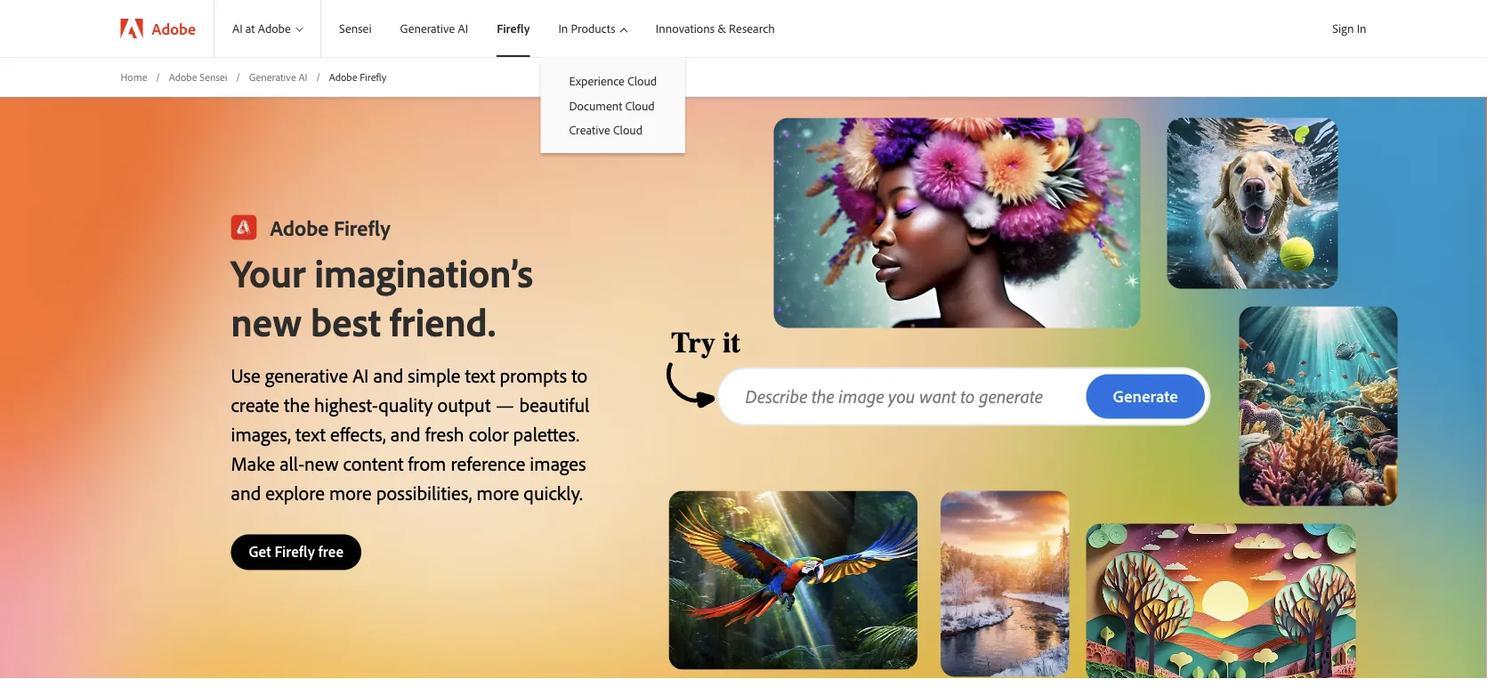 Task type: locate. For each thing, give the bounding box(es) containing it.
cloud for creative cloud
[[613, 122, 643, 138]]

innovations & research link
[[638, 0, 786, 57]]

best
[[311, 296, 381, 346]]

in products button
[[541, 0, 638, 57]]

cloud
[[628, 73, 657, 89], [625, 98, 655, 113], [613, 122, 643, 138]]

fresh
[[425, 421, 464, 446]]

new inside 'your imagination's new best friend.'
[[231, 296, 302, 346]]

more
[[329, 480, 372, 505], [477, 480, 519, 505]]

firefly
[[497, 21, 530, 36], [360, 70, 387, 83], [334, 213, 391, 241], [275, 542, 315, 561]]

generative ai link
[[382, 0, 479, 57], [249, 69, 308, 84]]

generative right 'sensei' link
[[400, 21, 455, 36]]

1 vertical spatial text
[[296, 421, 326, 446]]

0 horizontal spatial generative ai link
[[249, 69, 308, 84]]

adobe right "adobe, inc." image
[[152, 18, 196, 38]]

images,
[[231, 421, 291, 446]]

text up output
[[465, 362, 495, 387]]

images
[[530, 450, 586, 475]]

more down content
[[329, 480, 372, 505]]

new up use
[[231, 296, 302, 346]]

0 vertical spatial cloud
[[628, 73, 657, 89]]

0 vertical spatial generative ai
[[400, 21, 468, 36]]

at
[[246, 21, 255, 36]]

0 horizontal spatial text
[[296, 421, 326, 446]]

in inside button
[[1357, 20, 1367, 36]]

highest-
[[314, 392, 379, 416]]

experience cloud
[[569, 73, 657, 89]]

output
[[438, 392, 491, 416]]

in left "products"
[[559, 21, 568, 36]]

ai inside use generative ai and simple text prompts to create the highest-quality output — beautiful images, text effects, and fresh color palettes. make all-new content from reference images and explore more possibilities, more quickly.
[[353, 362, 369, 387]]

imagination's
[[315, 247, 533, 297]]

0 horizontal spatial more
[[329, 480, 372, 505]]

and down make
[[231, 480, 261, 505]]

0 vertical spatial new
[[231, 296, 302, 346]]

generative ai down ai at adobe dropdown button
[[249, 70, 308, 83]]

&
[[718, 21, 726, 36]]

generative
[[265, 362, 348, 387]]

use
[[231, 362, 260, 387]]

generate button
[[1087, 374, 1205, 419]]

1 horizontal spatial generative ai
[[400, 21, 468, 36]]

0 horizontal spatial in
[[559, 21, 568, 36]]

your imagination's new best friend.
[[231, 247, 533, 346]]

1 more from the left
[[329, 480, 372, 505]]

sign in
[[1333, 20, 1367, 36]]

cloud for experience cloud
[[628, 73, 657, 89]]

adobe right home
[[169, 70, 197, 83]]

1 horizontal spatial new
[[304, 450, 339, 475]]

quality
[[379, 392, 433, 416]]

get
[[249, 542, 271, 561]]

1 horizontal spatial in
[[1357, 20, 1367, 36]]

firefly left in products
[[497, 21, 530, 36]]

sensei link
[[321, 0, 382, 57]]

cloud up document cloud link
[[628, 73, 657, 89]]

adobe firefly down 'sensei' link
[[329, 70, 387, 83]]

palettes.
[[513, 421, 580, 446]]

sensei
[[339, 21, 372, 36], [200, 70, 228, 83]]

sensei right ai at adobe dropdown button
[[339, 21, 372, 36]]

1 vertical spatial generative
[[249, 70, 296, 83]]

1 horizontal spatial generative ai link
[[382, 0, 479, 57]]

2 vertical spatial and
[[231, 480, 261, 505]]

cloud down experience cloud link on the top of the page
[[625, 98, 655, 113]]

quickly.
[[524, 480, 583, 505]]

cloud down document cloud link
[[613, 122, 643, 138]]

1 vertical spatial new
[[304, 450, 339, 475]]

generative ai left firefly link
[[400, 21, 468, 36]]

creative cloud
[[569, 122, 643, 138]]

reference
[[451, 450, 526, 475]]

use generative ai and simple text prompts to create the highest-quality output — beautiful images, text effects, and fresh color palettes. make all-new content from reference images and explore more possibilities, more quickly.
[[231, 362, 590, 505]]

generative down ai at adobe dropdown button
[[249, 70, 296, 83]]

adobe firefly up the your on the left of the page
[[270, 213, 391, 241]]

2 in from the left
[[559, 21, 568, 36]]

0 horizontal spatial generative ai
[[249, 70, 308, 83]]

in
[[1357, 20, 1367, 36], [559, 21, 568, 36]]

1 horizontal spatial sensei
[[339, 21, 372, 36]]

0 horizontal spatial sensei
[[200, 70, 228, 83]]

all-
[[280, 450, 304, 475]]

sensei down ai at adobe dropdown button
[[200, 70, 228, 83]]

in right sign
[[1357, 20, 1367, 36]]

0 vertical spatial generative
[[400, 21, 455, 36]]

ai at adobe
[[232, 21, 291, 36]]

creative cloud link
[[541, 118, 686, 142]]

innovations & research
[[656, 21, 775, 36]]

and up quality
[[374, 362, 404, 387]]

1 vertical spatial generative ai link
[[249, 69, 308, 84]]

document
[[569, 98, 623, 113]]

ai
[[232, 21, 243, 36], [458, 21, 468, 36], [299, 70, 308, 83], [353, 362, 369, 387]]

adobe right at in the left top of the page
[[258, 21, 291, 36]]

ai up highest-
[[353, 362, 369, 387]]

0 horizontal spatial new
[[231, 296, 302, 346]]

cloud for document cloud
[[625, 98, 655, 113]]

ai left at in the left top of the page
[[232, 21, 243, 36]]

generative
[[400, 21, 455, 36], [249, 70, 296, 83]]

adobe sensei link
[[169, 69, 228, 84]]

group
[[541, 57, 686, 153]]

new up explore
[[304, 450, 339, 475]]

sign
[[1333, 20, 1355, 36]]

1 in from the left
[[1357, 20, 1367, 36]]

ai down ai at adobe dropdown button
[[299, 70, 308, 83]]

adobe
[[152, 18, 196, 38], [258, 21, 291, 36], [169, 70, 197, 83], [329, 70, 357, 83], [270, 213, 329, 241]]

1 vertical spatial generative ai
[[249, 70, 308, 83]]

None text field
[[746, 382, 1087, 410]]

prompts
[[500, 362, 567, 387]]

text
[[465, 362, 495, 387], [296, 421, 326, 446]]

effects,
[[330, 421, 386, 446]]

1 horizontal spatial more
[[477, 480, 519, 505]]

generative ai
[[400, 21, 468, 36], [249, 70, 308, 83]]

0 vertical spatial text
[[465, 362, 495, 387]]

experience cloud link
[[541, 69, 686, 93]]

and down quality
[[391, 421, 421, 446]]

adobe firefly
[[329, 70, 387, 83], [270, 213, 391, 241]]

in inside dropdown button
[[559, 21, 568, 36]]

1 vertical spatial sensei
[[200, 70, 228, 83]]

more down the reference
[[477, 480, 519, 505]]

beautiful
[[519, 392, 590, 416]]

and
[[374, 362, 404, 387], [391, 421, 421, 446], [231, 480, 261, 505]]

text down the
[[296, 421, 326, 446]]

firefly right get
[[275, 542, 315, 561]]

1 vertical spatial cloud
[[625, 98, 655, 113]]

new
[[231, 296, 302, 346], [304, 450, 339, 475]]

2 vertical spatial cloud
[[613, 122, 643, 138]]

ai left firefly link
[[458, 21, 468, 36]]

adobe link
[[103, 0, 214, 57]]



Task type: describe. For each thing, give the bounding box(es) containing it.
0 vertical spatial generative ai link
[[382, 0, 479, 57]]

ai at adobe button
[[214, 0, 321, 57]]

home
[[121, 70, 147, 83]]

free
[[318, 542, 344, 561]]

create
[[231, 392, 279, 416]]

research
[[729, 21, 775, 36]]

simple
[[408, 362, 461, 387]]

make
[[231, 450, 275, 475]]

document cloud
[[569, 98, 655, 113]]

get firefly free link
[[231, 534, 361, 570]]

home link
[[121, 69, 147, 84]]

0 vertical spatial adobe firefly
[[329, 70, 387, 83]]

adobe up the your on the left of the page
[[270, 213, 329, 241]]

from
[[408, 450, 446, 475]]

adobe firefly logo image
[[231, 215, 257, 240]]

color
[[469, 421, 509, 446]]

ai inside dropdown button
[[232, 21, 243, 36]]

in products
[[559, 21, 616, 36]]

1 vertical spatial and
[[391, 421, 421, 446]]

0 horizontal spatial generative
[[249, 70, 296, 83]]

innovations
[[656, 21, 715, 36]]

adobe inside dropdown button
[[258, 21, 291, 36]]

your
[[231, 247, 306, 297]]

the
[[284, 392, 310, 416]]

—
[[495, 392, 515, 416]]

sign in button
[[1329, 13, 1371, 44]]

1 horizontal spatial text
[[465, 362, 495, 387]]

0 vertical spatial and
[[374, 362, 404, 387]]

1 vertical spatial adobe firefly
[[270, 213, 391, 241]]

explore
[[266, 480, 325, 505]]

friend.
[[390, 296, 496, 346]]

new inside use generative ai and simple text prompts to create the highest-quality output — beautiful images, text effects, and fresh color palettes. make all-new content from reference images and explore more possibilities, more quickly.
[[304, 450, 339, 475]]

0 vertical spatial sensei
[[339, 21, 372, 36]]

creative
[[569, 122, 610, 138]]

group containing experience cloud
[[541, 57, 686, 153]]

to
[[572, 362, 588, 387]]

adobe down 'sensei' link
[[329, 70, 357, 83]]

firefly down 'sensei' link
[[360, 70, 387, 83]]

content
[[343, 450, 404, 475]]

products
[[571, 21, 616, 36]]

experience
[[569, 73, 625, 89]]

possibilities,
[[376, 480, 472, 505]]

get firefly free
[[249, 542, 344, 561]]

2 more from the left
[[477, 480, 519, 505]]

adobe sensei
[[169, 70, 228, 83]]

firefly up 'your imagination's new best friend.'
[[334, 213, 391, 241]]

1 horizontal spatial generative
[[400, 21, 455, 36]]

document cloud link
[[541, 93, 686, 118]]

adobe, inc. image
[[121, 19, 143, 38]]

firefly link
[[479, 0, 541, 57]]

generate
[[1113, 385, 1179, 407]]



Task type: vqa. For each thing, say whether or not it's contained in the screenshot.
the 'Pro.'
no



